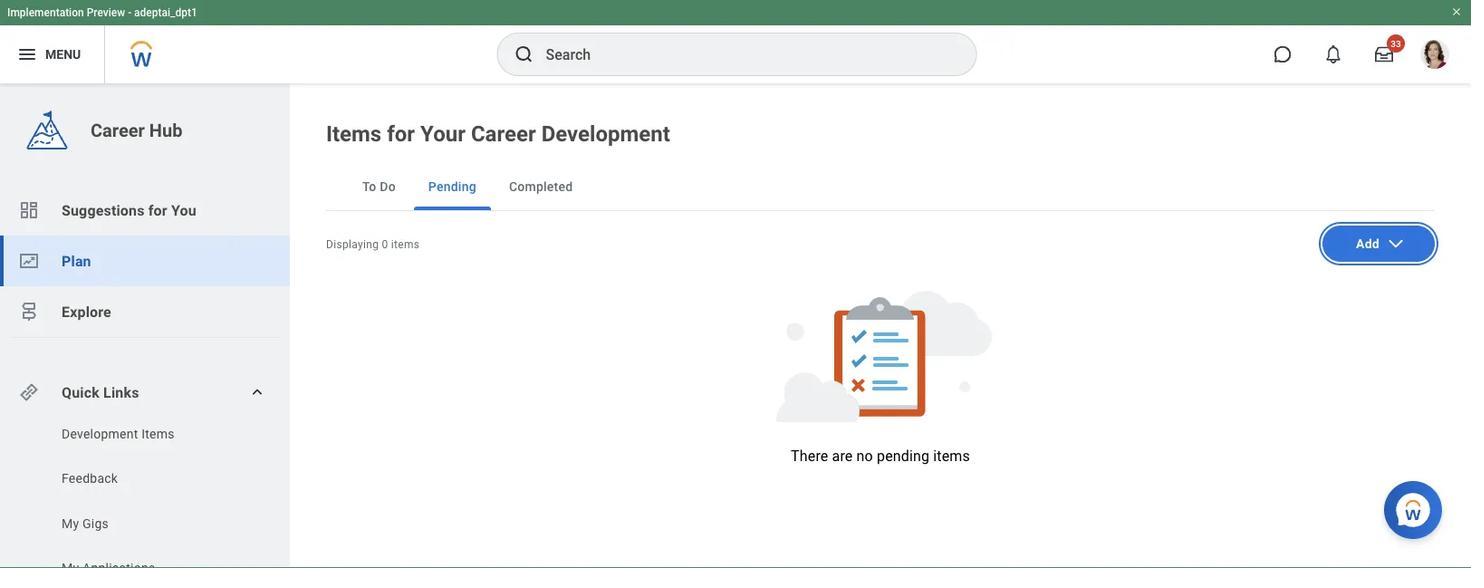 Task type: vqa. For each thing, say whether or not it's contained in the screenshot.
topmost star icon
no



Task type: describe. For each thing, give the bounding box(es) containing it.
do
[[380, 179, 396, 194]]

development items
[[62, 426, 175, 441]]

Search Workday  search field
[[546, 34, 939, 74]]

-
[[128, 6, 131, 19]]

quick links element
[[18, 374, 275, 410]]

notifications large image
[[1325, 45, 1343, 63]]

plan
[[62, 252, 91, 270]]

implementation preview -   adeptai_dpt1
[[7, 6, 197, 19]]

menu button
[[0, 25, 104, 83]]

adeptai_dpt1
[[134, 6, 197, 19]]

implementation
[[7, 6, 84, 19]]

link image
[[18, 381, 40, 403]]

completed
[[509, 179, 573, 194]]

explore link
[[0, 286, 290, 337]]

menu
[[45, 47, 81, 62]]

feedback
[[62, 471, 118, 486]]

feedback link
[[60, 470, 246, 488]]

preview
[[87, 6, 125, 19]]

timeline milestone image
[[18, 301, 40, 323]]

pending
[[428, 179, 476, 194]]

search image
[[513, 43, 535, 65]]

suggestions for you link
[[0, 185, 290, 236]]

close environment banner image
[[1452, 6, 1462, 17]]

0
[[382, 238, 388, 251]]

completed button
[[495, 163, 587, 210]]

quick
[[62, 384, 100, 401]]

gigs
[[82, 516, 109, 531]]

0 horizontal spatial career
[[91, 120, 145, 141]]

my gigs
[[62, 516, 109, 531]]

chevron down image
[[1387, 235, 1405, 253]]

add button
[[1323, 226, 1435, 262]]

for for you
[[148, 202, 167, 219]]

hub
[[149, 120, 182, 141]]

no
[[857, 448, 873, 465]]

career hub
[[91, 120, 182, 141]]

add
[[1356, 236, 1380, 251]]

33 button
[[1365, 34, 1405, 74]]



Task type: locate. For each thing, give the bounding box(es) containing it.
0 vertical spatial list
[[0, 185, 290, 337]]

development
[[542, 121, 670, 147], [62, 426, 138, 441]]

1 vertical spatial for
[[148, 202, 167, 219]]

0 vertical spatial for
[[387, 121, 415, 147]]

menu banner
[[0, 0, 1471, 83]]

for inside list
[[148, 202, 167, 219]]

chevron up small image
[[248, 383, 266, 401]]

plan link
[[0, 236, 290, 286]]

tab list containing to do
[[326, 163, 1435, 211]]

0 horizontal spatial items
[[142, 426, 175, 441]]

items up to
[[326, 121, 382, 147]]

to do
[[362, 179, 396, 194]]

career
[[91, 120, 145, 141], [471, 121, 536, 147]]

profile logan mcneil image
[[1421, 40, 1450, 73]]

1 vertical spatial list
[[0, 425, 290, 568]]

suggestions
[[62, 202, 145, 219]]

development up completed
[[542, 121, 670, 147]]

items for your career development
[[326, 121, 670, 147]]

list
[[0, 185, 290, 337], [0, 425, 290, 568]]

suggestions for you
[[62, 202, 196, 219]]

displaying 0 items
[[326, 238, 420, 251]]

1 horizontal spatial items
[[933, 448, 970, 465]]

pending
[[877, 448, 930, 465]]

for
[[387, 121, 415, 147], [148, 202, 167, 219]]

1 horizontal spatial career
[[471, 121, 536, 147]]

links
[[103, 384, 139, 401]]

items down quick links element
[[142, 426, 175, 441]]

for left your
[[387, 121, 415, 147]]

justify image
[[16, 43, 38, 65]]

1 vertical spatial items
[[933, 448, 970, 465]]

0 horizontal spatial development
[[62, 426, 138, 441]]

items
[[391, 238, 420, 251], [933, 448, 970, 465]]

items
[[326, 121, 382, 147], [142, 426, 175, 441]]

are
[[832, 448, 853, 465]]

pending button
[[414, 163, 491, 210]]

you
[[171, 202, 196, 219]]

1 horizontal spatial development
[[542, 121, 670, 147]]

inbox large image
[[1375, 45, 1394, 63]]

items right the pending
[[933, 448, 970, 465]]

for for your
[[387, 121, 415, 147]]

your
[[420, 121, 466, 147]]

tab list
[[326, 163, 1435, 211]]

there
[[791, 448, 829, 465]]

my
[[62, 516, 79, 531]]

career left hub
[[91, 120, 145, 141]]

0 vertical spatial items
[[326, 121, 382, 147]]

explore
[[62, 303, 111, 320]]

for left you
[[148, 202, 167, 219]]

1 list from the top
[[0, 185, 290, 337]]

0 vertical spatial development
[[542, 121, 670, 147]]

there are no pending items
[[791, 448, 970, 465]]

2 list from the top
[[0, 425, 290, 568]]

0 horizontal spatial items
[[391, 238, 420, 251]]

items right 0
[[391, 238, 420, 251]]

1 vertical spatial items
[[142, 426, 175, 441]]

1 horizontal spatial for
[[387, 121, 415, 147]]

items inside list
[[142, 426, 175, 441]]

development inside list
[[62, 426, 138, 441]]

33
[[1391, 38, 1401, 49]]

career right your
[[471, 121, 536, 147]]

my gigs link
[[60, 515, 246, 533]]

0 vertical spatial items
[[391, 238, 420, 251]]

to do button
[[348, 163, 410, 210]]

dashboard image
[[18, 199, 40, 221]]

0 horizontal spatial for
[[148, 202, 167, 219]]

list containing development items
[[0, 425, 290, 568]]

onboarding home image
[[18, 250, 40, 272]]

1 horizontal spatial items
[[326, 121, 382, 147]]

quick links
[[62, 384, 139, 401]]

list containing suggestions for you
[[0, 185, 290, 337]]

1 vertical spatial development
[[62, 426, 138, 441]]

displaying
[[326, 238, 379, 251]]

development down quick links
[[62, 426, 138, 441]]

to
[[362, 179, 376, 194]]

development items link
[[60, 425, 246, 443]]



